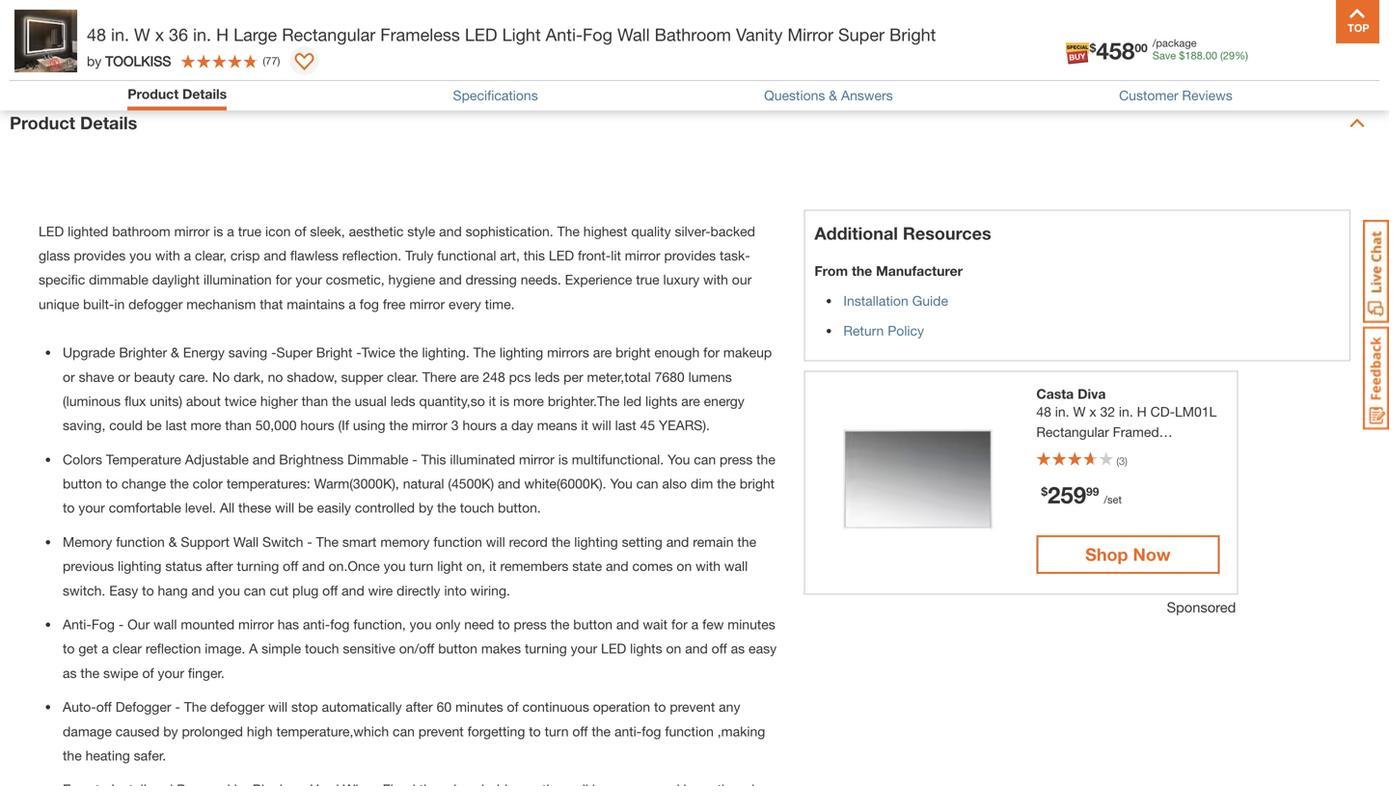 Task type: locate. For each thing, give the bounding box(es) containing it.
( left mount
[[1117, 455, 1119, 467]]

or up flux
[[118, 369, 130, 385]]

1 vertical spatial turn
[[545, 723, 569, 739]]

2 horizontal spatial lighting
[[574, 534, 618, 550]]

se
[[123, 37, 142, 55]]

1 vertical spatial bathroom
[[1036, 464, 1096, 480]]

1 horizontal spatial this
[[921, 41, 942, 57]]

0 vertical spatial turn
[[409, 558, 433, 574]]

wall inside 'casta diva 48 in. w x 32 in. h cd-lm01l rectangular framed dimmable wall mount bathroom vanity mirror in black'
[[1101, 444, 1127, 460]]

$ for 259
[[1041, 485, 1048, 498]]

mirror
[[174, 223, 210, 239], [625, 247, 660, 263], [409, 296, 445, 312], [412, 417, 448, 433], [519, 451, 555, 467], [238, 617, 274, 632]]

of right swipe
[[142, 665, 154, 681]]

of right days
[[1068, 41, 1080, 57]]

be
[[147, 417, 162, 433], [298, 500, 313, 516]]

0 vertical spatial easy
[[935, 15, 974, 36]]

78704 button
[[281, 37, 347, 56]]

multifunctional.
[[572, 451, 664, 467]]

it
[[489, 393, 496, 409], [581, 417, 588, 433], [489, 558, 497, 574]]

$ right save
[[1179, 49, 1185, 62]]

this left item
[[921, 41, 942, 57]]

1 vertical spatial w
[[1073, 404, 1086, 419]]

is inside led lighted bathroom mirror is a true icon of sleek, aesthetic style and sophistication. the highest quality silver-backed glass provides you with a clear, crisp and flawless reflection. truly functional art, this led front-lit mirror provides task- specific dimmable daylight illumination for your cosmetic, hygiene and dressing needs. experience true luxury with our unique built-in defogger mechanism that maintains a fog free mirror every time.
[[213, 223, 223, 239]]

& inside 'free & easy returns in store or online return this item within 90 days of purchase. read return policy'
[[918, 15, 930, 36]]

heating
[[85, 748, 130, 764]]

after inside memory function & support wall switch - the smart memory function will record the lighting setting and remain the previous lighting status after turning off and on.once you turn light on, it remembers state and comes on with wall switch. easy to hang and you can cut plug off and wire directly into wiring.
[[206, 558, 233, 574]]

by left se
[[87, 53, 102, 69]]

on
[[677, 558, 692, 574], [666, 641, 681, 657]]

or inside 'free & easy returns in store or online return this item within 90 days of purchase. read return policy'
[[1119, 15, 1137, 36]]

lights down wait
[[630, 641, 662, 657]]

icon
[[265, 223, 291, 239]]

& inside "upgrade brighter & energy saving -super bright -twice the lighting. the lighting mirrors are bright enough for makeup or shave or beauty care. no dark, no shadow, supper clear. there are 248 pcs leds per meter,total 7680 lumens (luminous flux units) about twice higher than the usual leds quantity,so it is more brighter.the led lights are energy saving, could be last more than 50,000 hours (if using the mirror 3 hours a day means it will last 45 years)."
[[171, 344, 179, 360]]

0 vertical spatial w
[[134, 24, 150, 45]]

read return policy link
[[1148, 39, 1264, 59]]

1 horizontal spatial easy
[[935, 15, 974, 36]]

2 vertical spatial by
[[163, 723, 178, 739]]

) for ( 77 )
[[277, 55, 280, 67]]

2 horizontal spatial fog
[[642, 723, 661, 739]]

1 vertical spatial turning
[[525, 641, 567, 657]]

48 in. w x 32 in. h cd-lm01l rectangular framed dimmable wall mount bathroom vanity mirror in black image
[[824, 386, 1012, 574]]

1 vertical spatial )
[[1125, 455, 1128, 467]]

0 vertical spatial with
[[155, 247, 180, 263]]

1 vertical spatial button
[[573, 617, 613, 632]]

1 horizontal spatial as
[[731, 641, 745, 657]]

finger.
[[188, 665, 225, 681]]

led left light
[[465, 24, 497, 45]]

of right icon
[[295, 223, 306, 239]]

mirror down 'hygiene'
[[409, 296, 445, 312]]

the
[[852, 263, 872, 279], [399, 344, 418, 360], [332, 393, 351, 409], [389, 417, 408, 433], [756, 451, 776, 467], [170, 476, 189, 492], [717, 476, 736, 492], [437, 500, 456, 516], [552, 534, 571, 550], [737, 534, 756, 550], [551, 617, 570, 632], [80, 665, 99, 681], [592, 723, 611, 739], [63, 748, 82, 764]]

wall left share
[[617, 24, 650, 45]]

0 vertical spatial lights
[[645, 393, 678, 409]]

rectangular down 32
[[1036, 424, 1109, 440]]

mount
[[1130, 444, 1169, 460]]

easy up item
[[935, 15, 974, 36]]

is up clear,
[[213, 223, 223, 239]]

0 vertical spatial details
[[182, 86, 227, 102]]

led
[[623, 393, 642, 409]]

defogger
[[115, 699, 171, 715]]

3 left mount
[[1119, 455, 1125, 467]]

in. right 36
[[193, 24, 211, 45]]

is
[[213, 223, 223, 239], [500, 393, 510, 409], [558, 451, 568, 467]]

wall for dimmable
[[1101, 444, 1127, 460]]

record
[[509, 534, 548, 550]]

48 left se
[[87, 24, 106, 45]]

1 vertical spatial than
[[225, 417, 252, 433]]

0 horizontal spatial wall
[[233, 534, 259, 550]]

questions & answers button
[[764, 87, 893, 103], [764, 87, 893, 103]]

bright left item
[[890, 24, 936, 45]]

2 vertical spatial are
[[681, 393, 700, 409]]

wall inside memory function & support wall switch - the smart memory function will record the lighting setting and remain the previous lighting status after turning off and on.once you turn light on, it remembers state and comes on with wall switch. easy to hang and you can cut plug off and wire directly into wiring.
[[233, 534, 259, 550]]

will down temperatures: at the bottom
[[275, 500, 294, 516]]

1 vertical spatial minutes
[[455, 699, 503, 715]]

in. right 32
[[1119, 404, 1133, 419]]

be inside colors temperature adjustable and brightness dimmable - this illuminated mirror is multifunctional. you can press the button to change the color temperatures: warm(3000k), natural (4500k) and white(6000k). you can also dim the bright to your comfortable level. all these will be easily controlled by the touch button.
[[298, 500, 313, 516]]

1 horizontal spatial 48
[[1036, 404, 1051, 419]]

0 vertical spatial is
[[213, 223, 223, 239]]

for up the lumens
[[703, 344, 720, 360]]

touch
[[460, 500, 494, 516], [305, 641, 339, 657]]

mirror up a
[[238, 617, 274, 632]]

you up also
[[668, 451, 690, 467]]

1 vertical spatial for
[[703, 344, 720, 360]]

1 horizontal spatial (
[[1117, 455, 1119, 467]]

1 horizontal spatial policy
[[1228, 41, 1264, 57]]

product details down the home depot logo
[[10, 112, 137, 133]]

1 vertical spatial easy
[[109, 583, 138, 598]]

after inside auto-off defogger - the defogger will stop automatically after 60 minutes of continuous operation to prevent any damage caused by prolonged high temperature,which can prevent forgetting to turn off the anti-fog function ,making the heating safer.
[[406, 699, 433, 715]]

of inside the anti-fog - our wall mounted mirror has anti-fog function, you only need to press the button and wait for a few minutes to get a clear reflection image. a simple touch sensitive on/off button makes turning your led lights on and off as easy as the swipe of your finger.
[[142, 665, 154, 681]]

lighting up hang
[[118, 558, 162, 574]]

anti- right light
[[546, 24, 583, 45]]

with down 'remain'
[[696, 558, 721, 574]]

dimmable
[[1036, 444, 1098, 460], [347, 451, 408, 467]]

your inside led lighted bathroom mirror is a true icon of sleek, aesthetic style and sophistication. the highest quality silver-backed glass provides you with a clear, crisp and flawless reflection. truly functional art, this led front-lit mirror provides task- specific dimmable daylight illumination for your cosmetic, hygiene and dressing needs. experience true luxury with our unique built-in defogger mechanism that maintains a fog free mirror every time.
[[296, 272, 322, 288]]

last down units)
[[166, 417, 187, 433]]

easily
[[317, 500, 351, 516]]

easy inside memory function & support wall switch - the smart memory function will record the lighting setting and remain the previous lighting status after turning off and on.once you turn light on, it remembers state and comes on with wall switch. easy to hang and you can cut plug off and wire directly into wiring.
[[109, 583, 138, 598]]

bright inside "upgrade brighter & energy saving -super bright -twice the lighting. the lighting mirrors are bright enough for makeup or shave or beauty care. no dark, no shadow, supper clear. there are 248 pcs leds per meter,total 7680 lumens (luminous flux units) about twice higher than the usual leds quantity,so it is more brighter.the led lights are energy saving, could be last more than 50,000 hours (if using the mirror 3 hours a day means it will last 45 years)."
[[316, 344, 352, 360]]

0 vertical spatial bright
[[616, 344, 651, 360]]

0 horizontal spatial fog
[[330, 617, 350, 632]]

a right get
[[101, 641, 109, 657]]

1 horizontal spatial 3
[[1119, 455, 1125, 467]]

true left luxury at the top of page
[[636, 272, 660, 288]]

you down multifunctional. at the left
[[610, 476, 633, 492]]

touch inside colors temperature adjustable and brightness dimmable - this illuminated mirror is multifunctional. you can press the button to change the color temperatures: warm(3000k), natural (4500k) and white(6000k). you can also dim the bright to your comfortable level. all these will be easily controlled by the touch button.
[[460, 500, 494, 516]]

2 horizontal spatial function
[[665, 723, 714, 739]]

2 hours from the left
[[463, 417, 497, 433]]

directly
[[397, 583, 440, 598]]

h
[[216, 24, 229, 45], [1137, 404, 1147, 419]]

sponsored
[[1167, 598, 1236, 615]]

0 horizontal spatial anti-
[[63, 617, 91, 632]]

with up daylight at the left top
[[155, 247, 180, 263]]

48 inside 'casta diva 48 in. w x 32 in. h cd-lm01l rectangular framed dimmable wall mount bathroom vanity mirror in black'
[[1036, 404, 1051, 419]]

colors temperature adjustable and brightness dimmable - this illuminated mirror is multifunctional. you can press the button to change the color temperatures: warm(3000k), natural (4500k) and white(6000k). you can also dim the bright to your comfortable level. all these will be easily controlled by the touch button.
[[63, 451, 776, 516]]

wiring.
[[470, 583, 510, 598]]

product
[[128, 86, 179, 102], [10, 112, 75, 133]]

on right comes
[[677, 558, 692, 574]]

0 horizontal spatial bright
[[616, 344, 651, 360]]

& up status
[[169, 534, 177, 550]]

1 horizontal spatial vanity
[[1100, 464, 1136, 480]]

1 horizontal spatial defogger
[[210, 699, 265, 715]]

bathroom up 259
[[1036, 464, 1096, 480]]

$ inside the "$ 458 00"
[[1090, 41, 1096, 55]]

leds
[[535, 369, 560, 385], [390, 393, 415, 409]]

returns
[[979, 15, 1045, 36]]

lights down 7680
[[645, 393, 678, 409]]

of up forgetting
[[507, 699, 519, 715]]

by down "natural"
[[419, 500, 433, 516]]

1 horizontal spatial h
[[1137, 404, 1147, 419]]

white(6000k).
[[524, 476, 606, 492]]

0 horizontal spatial be
[[147, 417, 162, 433]]

questions & answers
[[764, 87, 893, 103]]

anti- inside the anti-fog - our wall mounted mirror has anti-fog function, you only need to press the button and wait for a few minutes to get a clear reflection image. a simple touch sensitive on/off button makes turning your led lights on and off as easy as the swipe of your finger.
[[63, 617, 91, 632]]

0 vertical spatial leds
[[535, 369, 560, 385]]

1 vertical spatial it
[[581, 417, 588, 433]]

casta diva 48 in. w x 32 in. h cd-lm01l rectangular framed dimmable wall mount bathroom vanity mirror in black
[[1036, 386, 1217, 501]]

auto-off defogger - the defogger will stop automatically after 60 minutes of continuous operation to prevent any damage caused by prolonged high temperature,which can prevent forgetting to turn off the anti-fog function ,making the heating safer.
[[63, 699, 765, 764]]

) left mount
[[1125, 455, 1128, 467]]

you inside the anti-fog - our wall mounted mirror has anti-fog function, you only need to press the button and wait for a few minutes to get a clear reflection image. a simple touch sensitive on/off button makes turning your led lights on and off as easy as the swipe of your finger.
[[410, 617, 432, 632]]

off
[[283, 558, 298, 574], [322, 583, 338, 598], [712, 641, 727, 657], [96, 699, 112, 715], [572, 723, 588, 739]]

off down few
[[712, 641, 727, 657]]

0 vertical spatial you
[[668, 451, 690, 467]]

x left 32
[[1090, 404, 1097, 419]]

remembers
[[500, 558, 569, 574]]

additional resources
[[815, 223, 991, 243]]

truly
[[405, 247, 434, 263]]

0 horizontal spatial press
[[514, 617, 547, 632]]

wall
[[724, 558, 748, 574], [154, 617, 177, 632]]

1 vertical spatial fog
[[91, 617, 115, 632]]

illumination
[[203, 272, 272, 288]]

7680
[[655, 369, 685, 385]]

will inside auto-off defogger - the defogger will stop automatically after 60 minutes of continuous operation to prevent any damage caused by prolonged high temperature,which can prevent forgetting to turn off the anti-fog function ,making the heating safer.
[[268, 699, 288, 715]]

setting
[[622, 534, 663, 550]]

1 vertical spatial true
[[636, 272, 660, 288]]

with inside memory function & support wall switch - the smart memory function will record the lighting setting and remain the previous lighting status after turning off and on.once you turn light on, it remembers state and comes on with wall switch. easy to hang and you can cut plug off and wire directly into wiring.
[[696, 558, 721, 574]]

shave
[[79, 369, 114, 385]]

a up crisp
[[227, 223, 234, 239]]

in.
[[111, 24, 129, 45], [193, 24, 211, 45], [1055, 404, 1070, 419], [1119, 404, 1133, 419]]

turning inside memory function & support wall switch - the smart memory function will record the lighting setting and remain the previous lighting status after turning off and on.once you turn light on, it remembers state and comes on with wall switch. easy to hang and you can cut plug off and wire directly into wiring.
[[237, 558, 279, 574]]

to up the makes
[[498, 617, 510, 632]]

1 horizontal spatial product
[[128, 86, 179, 102]]

minutes up forgetting
[[455, 699, 503, 715]]

$ left 99
[[1041, 485, 1048, 498]]

after left the 60
[[406, 699, 433, 715]]

framed
[[1113, 424, 1159, 440]]

be left easily
[[298, 500, 313, 516]]

0 vertical spatial for
[[276, 272, 292, 288]]

1 horizontal spatial minutes
[[728, 617, 775, 632]]

in inside 'casta diva 48 in. w x 32 in. h cd-lm01l rectangular framed dimmable wall mount bathroom vanity mirror in black'
[[1179, 464, 1190, 480]]

0 vertical spatial wall
[[617, 24, 650, 45]]

0 horizontal spatial bathroom
[[655, 24, 731, 45]]

2 horizontal spatial are
[[681, 393, 700, 409]]

fog up get
[[91, 617, 115, 632]]

shop
[[1085, 544, 1128, 565]]

defogger down daylight at the left top
[[128, 296, 183, 312]]

1 vertical spatial touch
[[305, 641, 339, 657]]

0 horizontal spatial product
[[10, 112, 75, 133]]

defogger inside auto-off defogger - the defogger will stop automatically after 60 minutes of continuous operation to prevent any damage caused by prolonged high temperature,which can prevent forgetting to turn off the anti-fog function ,making the heating safer.
[[210, 699, 265, 715]]

0 horizontal spatial super
[[276, 344, 312, 360]]

provides down silver- on the top of page
[[664, 247, 716, 263]]

1 vertical spatial by
[[419, 500, 433, 516]]

temperature
[[106, 451, 181, 467]]

bright up meter,total at the left top of the page
[[616, 344, 651, 360]]

1 horizontal spatial fog
[[360, 296, 379, 312]]

will left stop in the bottom of the page
[[268, 699, 288, 715]]

fog left share button
[[583, 24, 613, 45]]

sensitive
[[343, 641, 395, 657]]

) left the display image
[[277, 55, 280, 67]]

w up toolkiss at left
[[134, 24, 150, 45]]

function inside auto-off defogger - the defogger will stop automatically after 60 minutes of continuous operation to prevent any damage caused by prolonged high temperature,which can prevent forgetting to turn off the anti-fog function ,making the heating safer.
[[665, 723, 714, 739]]

than down shadow,
[[302, 393, 328, 409]]

be down units)
[[147, 417, 162, 433]]

1 vertical spatial in
[[1179, 464, 1190, 480]]

the home depot logo image
[[15, 15, 77, 77]]

1 horizontal spatial w
[[1073, 404, 1086, 419]]

1 horizontal spatial details
[[182, 86, 227, 102]]

it down brighter.the
[[581, 417, 588, 433]]

press down energy
[[720, 451, 753, 467]]

turn down continuous
[[545, 723, 569, 739]]

energy
[[704, 393, 745, 409]]

as
[[731, 641, 745, 657], [63, 665, 77, 681]]

is inside "upgrade brighter & energy saving -super bright -twice the lighting. the lighting mirrors are bright enough for makeup or shave or beauty care. no dark, no shadow, supper clear. there are 248 pcs leds per meter,total 7680 lumens (luminous flux units) about twice higher than the usual leds quantity,so it is more brighter.the led lights are energy saving, could be last more than 50,000 hours (if using the mirror 3 hours a day means it will last 45 years)."
[[500, 393, 510, 409]]

0 horizontal spatial prevent
[[418, 723, 464, 739]]

0 horizontal spatial as
[[63, 665, 77, 681]]

is inside colors temperature adjustable and brightness dimmable - this illuminated mirror is multifunctional. you can press the button to change the color temperatures: warm(3000k), natural (4500k) and white(6000k). you can also dim the bright to your comfortable level. all these will be easily controlled by the touch button.
[[558, 451, 568, 467]]

the up front-
[[557, 223, 580, 239]]

prevent down the 60
[[418, 723, 464, 739]]

188
[[1185, 49, 1203, 62]]

for inside led lighted bathroom mirror is a true icon of sleek, aesthetic style and sophistication. the highest quality silver-backed glass provides you with a clear, crisp and flawless reflection. truly functional art, this led front-lit mirror provides task- specific dimmable daylight illumination for your cosmetic, hygiene and dressing needs. experience true luxury with our unique built-in defogger mechanism that maintains a fog free mirror every time.
[[276, 272, 292, 288]]

dark,
[[234, 369, 264, 385]]

clear
[[112, 641, 142, 657]]

a
[[249, 641, 258, 657]]

operation
[[593, 699, 650, 715]]

turn inside memory function & support wall switch - the smart memory function will record the lighting setting and remain the previous lighting status after turning off and on.once you turn light on, it remembers state and comes on with wall switch. easy to hang and you can cut plug off and wire directly into wiring.
[[409, 558, 433, 574]]

front-
[[578, 247, 611, 263]]

customer reviews
[[1119, 87, 1233, 103]]

for up that
[[276, 272, 292, 288]]

1 vertical spatial on
[[666, 641, 681, 657]]

vanity up /set on the bottom
[[1100, 464, 1136, 480]]

the inside "upgrade brighter & energy saving -super bright -twice the lighting. the lighting mirrors are bright enough for makeup or shave or beauty care. no dark, no shadow, supper clear. there are 248 pcs leds per meter,total 7680 lumens (luminous flux units) about twice higher than the usual leds quantity,so it is more brighter.the led lights are energy saving, could be last more than 50,000 hours (if using the mirror 3 hours a day means it will last 45 years)."
[[473, 344, 496, 360]]

1 vertical spatial press
[[514, 617, 547, 632]]

mirror down day
[[519, 451, 555, 467]]

minutes inside the anti-fog - our wall mounted mirror has anti-fog function, you only need to press the button and wait for a few minutes to get a clear reflection image. a simple touch sensitive on/off button makes turning your led lights on and off as easy as the swipe of your finger.
[[728, 617, 775, 632]]

0 horizontal spatial for
[[276, 272, 292, 288]]

0 vertical spatial super
[[838, 24, 885, 45]]

0 horizontal spatial hours
[[300, 417, 334, 433]]

anti-
[[303, 617, 330, 632], [614, 723, 642, 739]]

turning
[[237, 558, 279, 574], [525, 641, 567, 657]]

2 vertical spatial fog
[[642, 723, 661, 739]]

by up safer.
[[163, 723, 178, 739]]

0 horizontal spatial details
[[80, 112, 137, 133]]

shadow,
[[287, 369, 337, 385]]

are left the "248"
[[460, 369, 479, 385]]

dressing
[[466, 272, 517, 288]]

0 horizontal spatial button
[[63, 476, 102, 492]]

0 horizontal spatial in
[[114, 296, 125, 312]]

can left cut
[[244, 583, 266, 598]]

0 horizontal spatial bright
[[316, 344, 352, 360]]

customer
[[1119, 87, 1178, 103]]

0 horizontal spatial defogger
[[128, 296, 183, 312]]

1 horizontal spatial bright
[[740, 476, 775, 492]]

clear,
[[195, 247, 227, 263]]

1 horizontal spatial turn
[[545, 723, 569, 739]]

0 horizontal spatial 48
[[87, 24, 106, 45]]

48 down casta at the right of the page
[[1036, 404, 1051, 419]]

lit
[[611, 247, 621, 263]]

makeup
[[723, 344, 772, 360]]

policy down the installation guide link
[[888, 323, 924, 338]]

00 inside /package save $ 188 . 00 ( 29 %)
[[1206, 49, 1218, 62]]

45
[[640, 417, 655, 433]]

live chat image
[[1363, 220, 1389, 323]]

1 vertical spatial policy
[[888, 323, 924, 338]]

easy
[[749, 641, 777, 657]]

get
[[78, 641, 98, 657]]

$
[[1090, 41, 1096, 55], [1179, 49, 1185, 62], [1041, 485, 1048, 498]]

0 vertical spatial bright
[[890, 24, 936, 45]]

( right .
[[1220, 49, 1223, 62]]

leds left the per on the top
[[535, 369, 560, 385]]

additional
[[815, 223, 898, 243]]

1 horizontal spatial provides
[[664, 247, 716, 263]]

lighting inside "upgrade brighter & energy saving -super bright -twice the lighting. the lighting mirrors are bright enough for makeup or shave or beauty care. no dark, no shadow, supper clear. there are 248 pcs leds per meter,total 7680 lumens (luminous flux units) about twice higher than the usual leds quantity,so it is more brighter.the led lights are energy saving, could be last more than 50,000 hours (if using the mirror 3 hours a day means it will last 45 years)."
[[500, 344, 543, 360]]

50,000
[[255, 417, 297, 433]]

What can we help you find today? search field
[[383, 26, 913, 67]]

1 horizontal spatial you
[[668, 451, 690, 467]]

the inside auto-off defogger - the defogger will stop automatically after 60 minutes of continuous operation to prevent any damage caused by prolonged high temperature,which can prevent forgetting to turn off the anti-fog function ,making the heating safer.
[[184, 699, 207, 715]]

1 last from the left
[[166, 417, 187, 433]]

1 horizontal spatial in
[[1179, 464, 1190, 480]]

it right on, at the bottom left of page
[[489, 558, 497, 574]]

functional
[[437, 247, 496, 263]]

0 vertical spatial than
[[302, 393, 328, 409]]

by inside colors temperature adjustable and brightness dimmable - this illuminated mirror is multifunctional. you can press the button to change the color temperatures: warm(3000k), natural (4500k) and white(6000k). you can also dim the bright to your comfortable level. all these will be easily controlled by the touch button.
[[419, 500, 433, 516]]

0 vertical spatial fog
[[360, 296, 379, 312]]

every
[[449, 296, 481, 312]]

pcs
[[509, 369, 531, 385]]

77
[[266, 55, 277, 67]]

could
[[109, 417, 143, 433]]

turn inside auto-off defogger - the defogger will stop automatically after 60 minutes of continuous operation to prevent any damage caused by prolonged high temperature,which can prevent forgetting to turn off the anti-fog function ,making the heating safer.
[[545, 723, 569, 739]]

lighting.
[[422, 344, 470, 360]]

state
[[572, 558, 602, 574]]

78704
[[304, 37, 347, 55]]

dimmable up warm(3000k),
[[347, 451, 408, 467]]

- inside memory function & support wall switch - the smart memory function will record the lighting setting and remain the previous lighting status after turning off and on.once you turn light on, it remembers state and comes on with wall switch. easy to hang and you can cut plug off and wire directly into wiring.
[[307, 534, 312, 550]]

are
[[593, 344, 612, 360], [460, 369, 479, 385], [681, 393, 700, 409]]

true up crisp
[[238, 223, 262, 239]]

- right defogger in the bottom left of the page
[[175, 699, 180, 715]]

austin
[[146, 37, 189, 55]]

your inside colors temperature adjustable and brightness dimmable - this illuminated mirror is multifunctional. you can press the button to change the color temperatures: warm(3000k), natural (4500k) and white(6000k). you can also dim the bright to your comfortable level. all these will be easily controlled by the touch button.
[[78, 500, 105, 516]]

$ inside $ 259 99 /set
[[1041, 485, 1048, 498]]

1 vertical spatial leds
[[390, 393, 415, 409]]

0 horizontal spatial 3
[[451, 417, 459, 433]]

1 horizontal spatial prevent
[[670, 699, 715, 715]]

2 horizontal spatial is
[[558, 451, 568, 467]]

mirror inside 'casta diva 48 in. w x 32 in. h cd-lm01l rectangular framed dimmable wall mount bathroom vanity mirror in black'
[[1140, 464, 1176, 480]]

you up mounted on the left bottom
[[218, 583, 240, 598]]

lighting up pcs
[[500, 344, 543, 360]]

/package save $ 188 . 00 ( 29 %)
[[1153, 37, 1248, 62]]

wall down 'remain'
[[724, 558, 748, 574]]

anti-
[[546, 24, 583, 45], [63, 617, 91, 632]]

of inside led lighted bathroom mirror is a true icon of sleek, aesthetic style and sophistication. the highest quality silver-backed glass provides you with a clear, crisp and flawless reflection. truly functional art, this led front-lit mirror provides task- specific dimmable daylight illumination for your cosmetic, hygiene and dressing needs. experience true luxury with our unique built-in defogger mechanism that maintains a fog free mirror every time.
[[295, 223, 306, 239]]

care.
[[179, 369, 209, 385]]

are up years).
[[681, 393, 700, 409]]

vanity up questions in the top of the page
[[736, 24, 783, 45]]

fog inside auto-off defogger - the defogger will stop automatically after 60 minutes of continuous operation to prevent any damage caused by prolonged high temperature,which can prevent forgetting to turn off the anti-fog function ,making the heating safer.
[[642, 723, 661, 739]]

x
[[155, 24, 164, 45], [1090, 404, 1097, 419]]

the up prolonged
[[184, 699, 207, 715]]

( down large
[[263, 55, 266, 67]]

in. up by toolkiss on the left top of the page
[[111, 24, 129, 45]]

lighting up "state"
[[574, 534, 618, 550]]

1 horizontal spatial 00
[[1206, 49, 1218, 62]]

3
[[451, 417, 459, 433], [1119, 455, 1125, 467]]

wall for fog
[[617, 24, 650, 45]]

anti- inside the anti-fog - our wall mounted mirror has anti-fog function, you only need to press the button and wait for a few minutes to get a clear reflection image. a simple touch sensitive on/off button makes turning your led lights on and off as easy as the swipe of your finger.
[[303, 617, 330, 632]]

experience
[[565, 272, 632, 288]]

product details down se austin 10pm at the top left
[[128, 86, 227, 102]]

for right wait
[[671, 617, 688, 632]]

0 horizontal spatial this
[[524, 247, 545, 263]]

can inside auto-off defogger - the defogger will stop automatically after 60 minutes of continuous operation to prevent any damage caused by prolonged high temperature,which can prevent forgetting to turn off the anti-fog function ,making the heating safer.
[[393, 723, 415, 739]]

it down the "248"
[[489, 393, 496, 409]]



Task type: describe. For each thing, give the bounding box(es) containing it.
1 vertical spatial product
[[10, 112, 75, 133]]

off right plug
[[322, 583, 338, 598]]

services
[[1066, 51, 1124, 69]]

will inside colors temperature adjustable and brightness dimmable - this illuminated mirror is multifunctional. you can press the button to change the color temperatures: warm(3000k), natural (4500k) and white(6000k). you can also dim the bright to your comfortable level. all these will be easily controlled by the touch button.
[[275, 500, 294, 516]]

about
[[186, 393, 221, 409]]

brightness
[[279, 451, 344, 467]]

fog inside the anti-fog - our wall mounted mirror has anti-fog function, you only need to press the button and wait for a few minutes to get a clear reflection image. a simple touch sensitive on/off button makes turning your led lights on and off as easy as the swipe of your finger.
[[330, 617, 350, 632]]

will inside memory function & support wall switch - the smart memory function will record the lighting setting and remain the previous lighting status after turning off and on.once you turn light on, it remembers state and comes on with wall switch. easy to hang and you can cut plug off and wire directly into wiring.
[[486, 534, 505, 550]]

answers
[[841, 87, 893, 103]]

only
[[435, 617, 460, 632]]

h inside 'casta diva 48 in. w x 32 in. h cd-lm01l rectangular framed dimmable wall mount bathroom vanity mirror in black'
[[1137, 404, 1147, 419]]

99
[[1086, 485, 1099, 498]]

48 in. w x 36 in. h large rectangular frameless led light anti-fog wall bathroom vanity mirror super bright
[[87, 24, 936, 45]]

on inside the anti-fog - our wall mounted mirror has anti-fog function, you only need to press the button and wait for a few minutes to get a clear reflection image. a simple touch sensitive on/off button makes turning your led lights on and off as easy as the swipe of your finger.
[[666, 641, 681, 657]]

online
[[1141, 15, 1194, 36]]

0 vertical spatial anti-
[[546, 24, 583, 45]]

touch inside the anti-fog - our wall mounted mirror has anti-fog function, you only need to press the button and wait for a few minutes to get a clear reflection image. a simple touch sensitive on/off button makes turning your led lights on and off as easy as the swipe of your finger.
[[305, 641, 339, 657]]

super inside "upgrade brighter & energy saving -super bright -twice the lighting. the lighting mirrors are bright enough for makeup or shave or beauty care. no dark, no shadow, supper clear. there are 248 pcs leds per meter,total 7680 lumens (luminous flux units) about twice higher than the usual leds quantity,so it is more brighter.the led lights are energy saving, could be last more than 50,000 hours (if using the mirror 3 hours a day means it will last 45 years)."
[[276, 344, 312, 360]]

led up the needs. on the top of the page
[[549, 247, 574, 263]]

quantity,so
[[419, 393, 485, 409]]

policy inside 'free & easy returns in store or online return this item within 90 days of purchase. read return policy'
[[1228, 41, 1264, 57]]

controlled
[[355, 500, 415, 516]]

on,
[[466, 558, 486, 574]]

for inside "upgrade brighter & energy saving -super bright -twice the lighting. the lighting mirrors are bright enough for makeup or shave or beauty care. no dark, no shadow, supper clear. there are 248 pcs leds per meter,total 7680 lumens (luminous flux units) about twice higher than the usual leds quantity,so it is more brighter.the led lights are energy saving, could be last more than 50,000 hours (if using the mirror 3 hours a day means it will last 45 years)."
[[703, 344, 720, 360]]

defogger inside led lighted bathroom mirror is a true icon of sleek, aesthetic style and sophistication. the highest quality silver-backed glass provides you with a clear, crisp and flawless reflection. truly functional art, this led front-lit mirror provides task- specific dimmable daylight illumination for your cosmetic, hygiene and dressing needs. experience true luxury with our unique built-in defogger mechanism that maintains a fog free mirror every time.
[[128, 296, 183, 312]]

plug
[[292, 583, 319, 598]]

1 vertical spatial lighting
[[574, 534, 618, 550]]

to down continuous
[[529, 723, 541, 739]]

a inside "upgrade brighter & energy saving -super bright -twice the lighting. the lighting mirrors are bright enough for makeup or shave or beauty care. no dark, no shadow, supper clear. there are 248 pcs leds per meter,total 7680 lumens (luminous flux units) about twice higher than the usual leds quantity,so it is more brighter.the led lights are energy saving, could be last more than 50,000 hours (if using the mirror 3 hours a day means it will last 45 years)."
[[500, 417, 508, 433]]

button inside colors temperature adjustable and brightness dimmable - this illuminated mirror is multifunctional. you can press the button to change the color temperatures: warm(3000k), natural (4500k) and white(6000k). you can also dim the bright to your comfortable level. all these will be easily controlled by the touch button.
[[63, 476, 102, 492]]

by inside auto-off defogger - the defogger will stop automatically after 60 minutes of continuous operation to prevent any damage caused by prolonged high temperature,which can prevent forgetting to turn off the anti-fog function ,making the heating safer.
[[163, 723, 178, 739]]

0 horizontal spatial by
[[87, 53, 102, 69]]

flux
[[125, 393, 146, 409]]

and right "state"
[[606, 558, 629, 574]]

off up damage
[[96, 699, 112, 715]]

share button
[[634, 13, 705, 42]]

day
[[511, 417, 533, 433]]

0 vertical spatial true
[[238, 223, 262, 239]]

on.once
[[329, 558, 380, 574]]

energy
[[183, 344, 225, 360]]

( for ( 77 )
[[263, 55, 266, 67]]

within
[[976, 41, 1011, 57]]

in. down casta at the right of the page
[[1055, 404, 1070, 419]]

lighted
[[68, 223, 108, 239]]

no
[[268, 369, 283, 385]]

meter,total
[[587, 369, 651, 385]]

of inside auto-off defogger - the defogger will stop automatically after 60 minutes of continuous operation to prevent any damage caused by prolonged high temperature,which can prevent forgetting to turn off the anti-fog function ,making the heating safer.
[[507, 699, 519, 715]]

this inside 'free & easy returns in store or online return this item within 90 days of purchase. read return policy'
[[921, 41, 942, 57]]

to inside memory function & support wall switch - the smart memory function will record the lighting setting and remain the previous lighting status after turning off and on.once you turn light on, it remembers state and comes on with wall switch. easy to hang and you can cut plug off and wire directly into wiring.
[[142, 583, 154, 598]]

comes
[[632, 558, 673, 574]]

( for ( 3 )
[[1117, 455, 1119, 467]]

using
[[353, 417, 385, 433]]

smart
[[342, 534, 377, 550]]

36
[[169, 24, 188, 45]]

bright inside "upgrade brighter & energy saving -super bright -twice the lighting. the lighting mirrors are bright enough for makeup or shave or beauty care. no dark, no shadow, supper clear. there are 248 pcs leds per meter,total 7680 lumens (luminous flux units) about twice higher than the usual leds quantity,so it is more brighter.the led lights are energy saving, could be last more than 50,000 hours (if using the mirror 3 hours a day means it will last 45 years)."
[[616, 344, 651, 360]]

and up plug
[[302, 558, 325, 574]]

be inside "upgrade brighter & energy saving -super bright -twice the lighting. the lighting mirrors are bright enough for makeup or shave or beauty care. no dark, no shadow, supper clear. there are 248 pcs leds per meter,total 7680 lumens (luminous flux units) about twice higher than the usual leds quantity,so it is more brighter.the led lights are energy saving, could be last more than 50,000 hours (if using the mirror 3 hours a day means it will last 45 years)."
[[147, 417, 162, 433]]

your up continuous
[[571, 641, 597, 657]]

daylight
[[152, 272, 200, 288]]

) for ( 3 )
[[1125, 455, 1128, 467]]

installation guide link
[[844, 293, 948, 309]]

on inside memory function & support wall switch - the smart memory function will record the lighting setting and remain the previous lighting status after turning off and on.once you turn light on, it remembers state and comes on with wall switch. easy to hang and you can cut plug off and wire directly into wiring.
[[677, 558, 692, 574]]

turn for off
[[545, 723, 569, 739]]

2 last from the left
[[615, 417, 636, 433]]

level.
[[185, 500, 216, 516]]

rectangular inside 'casta diva 48 in. w x 32 in. h cd-lm01l rectangular framed dimmable wall mount bathroom vanity mirror in black'
[[1036, 424, 1109, 440]]

0 vertical spatial h
[[216, 24, 229, 45]]

can left also
[[636, 476, 658, 492]]

0 horizontal spatial you
[[610, 476, 633, 492]]

quality
[[631, 223, 671, 239]]

dimmable inside 'casta diva 48 in. w x 32 in. h cd-lm01l rectangular framed dimmable wall mount bathroom vanity mirror in black'
[[1036, 444, 1098, 460]]

you down memory
[[384, 558, 406, 574]]

enough
[[654, 344, 700, 360]]

and up every
[[439, 272, 462, 288]]

- inside colors temperature adjustable and brightness dimmable - this illuminated mirror is multifunctional. you can press the button to change the color temperatures: warm(3000k), natural (4500k) and white(6000k). you can also dim the bright to your comfortable level. all these will be easily controlled by the touch button.
[[412, 451, 417, 467]]

and down few
[[685, 641, 708, 657]]

easy inside 'free & easy returns in store or online return this item within 90 days of purchase. read return policy'
[[935, 15, 974, 36]]

1 provides from the left
[[74, 247, 126, 263]]

lights inside "upgrade brighter & energy saving -super bright -twice the lighting. the lighting mirrors are bright enough for makeup or shave or beauty care. no dark, no shadow, supper clear. there are 248 pcs leds per meter,total 7680 lumens (luminous flux units) about twice higher than the usual leds quantity,so it is more brighter.the led lights are energy saving, could be last more than 50,000 hours (if using the mirror 3 hours a day means it will last 45 years)."
[[645, 393, 678, 409]]

to left get
[[63, 641, 75, 657]]

any
[[719, 699, 740, 715]]

mirror down quality on the top
[[625, 247, 660, 263]]

from the manufacturer
[[815, 263, 963, 279]]

$ inside /package save $ 188 . 00 ( 29 %)
[[1179, 49, 1185, 62]]

0 horizontal spatial leds
[[390, 393, 415, 409]]

& inside memory function & support wall switch - the smart memory function will record the lighting setting and remain the previous lighting status after turning off and on.once you turn light on, it remembers state and comes on with wall switch. easy to hang and you can cut plug off and wire directly into wiring.
[[169, 534, 177, 550]]

anti- inside auto-off defogger - the defogger will stop automatically after 60 minutes of continuous operation to prevent any damage caused by prolonged high temperature,which can prevent forgetting to turn off the anti-fog function ,making the heating safer.
[[614, 723, 642, 739]]

feedback link image
[[1363, 326, 1389, 430]]

need
[[464, 617, 494, 632]]

wall inside memory function & support wall switch - the smart memory function will record the lighting setting and remain the previous lighting status after turning off and on.once you turn light on, it remembers state and comes on with wall switch. easy to hang and you can cut plug off and wire directly into wiring.
[[724, 558, 748, 574]]

fog inside the anti-fog - our wall mounted mirror has anti-fog function, you only need to press the button and wait for a few minutes to get a clear reflection image. a simple touch sensitive on/off button makes turning your led lights on and off as easy as the swipe of your finger.
[[91, 617, 115, 632]]

casta
[[1036, 386, 1074, 402]]

led inside the anti-fog - our wall mounted mirror has anti-fog function, you only need to press the button and wait for a few minutes to get a clear reflection image. a simple touch sensitive on/off button makes turning your led lights on and off as easy as the swipe of your finger.
[[601, 641, 626, 657]]

1 vertical spatial more
[[191, 417, 221, 433]]

dimmable inside colors temperature adjustable and brightness dimmable - this illuminated mirror is multifunctional. you can press the button to change the color temperatures: warm(3000k), natural (4500k) and white(6000k). you can also dim the bright to your comfortable level. all these will be easily controlled by the touch button.
[[347, 451, 408, 467]]

( inside /package save $ 188 . 00 ( 29 %)
[[1220, 49, 1223, 62]]

and left wait
[[616, 617, 639, 632]]

upgrade brighter & energy saving -super bright -twice the lighting. the lighting mirrors are bright enough for makeup or shave or beauty care. no dark, no shadow, supper clear. there are 248 pcs leds per meter,total 7680 lumens (luminous flux units) about twice higher than the usual leds quantity,so it is more brighter.the led lights are energy saving, could be last more than 50,000 hours (if using the mirror 3 hours a day means it will last 45 years).
[[63, 344, 772, 433]]

bright inside colors temperature adjustable and brightness dimmable - this illuminated mirror is multifunctional. you can press the button to change the color temperatures: warm(3000k), natural (4500k) and white(6000k). you can also dim the bright to your comfortable level. all these will be easily controlled by the touch button.
[[740, 476, 775, 492]]

0 horizontal spatial vanity
[[736, 24, 783, 45]]

0 horizontal spatial w
[[134, 24, 150, 45]]

toolkiss
[[105, 53, 171, 69]]

0 vertical spatial are
[[593, 344, 612, 360]]

off down continuous
[[572, 723, 588, 739]]

there
[[422, 369, 456, 385]]

0 vertical spatial it
[[489, 393, 496, 409]]

and up button.
[[498, 476, 521, 492]]

1 vertical spatial prevent
[[418, 723, 464, 739]]

and down icon
[[264, 247, 286, 263]]

2 horizontal spatial button
[[573, 617, 613, 632]]

fog inside led lighted bathroom mirror is a true icon of sleek, aesthetic style and sophistication. the highest quality silver-backed glass provides you with a clear, crisp and flawless reflection. truly functional art, this led front-lit mirror provides task- specific dimmable daylight illumination for your cosmetic, hygiene and dressing needs. experience true luxury with our unique built-in defogger mechanism that maintains a fog free mirror every time.
[[360, 296, 379, 312]]

turn for light
[[409, 558, 433, 574]]

for inside the anti-fog - our wall mounted mirror has anti-fog function, you only need to press the button and wait for a few minutes to get a clear reflection image. a simple touch sensitive on/off button makes turning your led lights on and off as easy as the swipe of your finger.
[[671, 617, 688, 632]]

- up supper
[[356, 344, 362, 360]]

and right hang
[[192, 583, 214, 598]]

mirror inside colors temperature adjustable and brightness dimmable - this illuminated mirror is multifunctional. you can press the button to change the color temperatures: warm(3000k), natural (4500k) and white(6000k). you can also dim the bright to your comfortable level. all these will be easily controlled by the touch button.
[[519, 451, 555, 467]]

mirror inside "upgrade brighter & energy saving -super bright -twice the lighting. the lighting mirrors are bright enough for makeup or shave or beauty care. no dark, no shadow, supper clear. there are 248 pcs leds per meter,total 7680 lumens (luminous flux units) about twice higher than the usual leds quantity,so it is more brighter.the led lights are energy saving, could be last more than 50,000 hours (if using the mirror 3 hours a day means it will last 45 years)."
[[412, 417, 448, 433]]

x inside 'casta diva 48 in. w x 32 in. h cd-lm01l rectangular framed dimmable wall mount bathroom vanity mirror in black'
[[1090, 404, 1097, 419]]

stop
[[291, 699, 318, 715]]

- up no
[[271, 344, 276, 360]]

( 77 )
[[263, 55, 280, 67]]

color
[[193, 476, 223, 492]]

your down reflection
[[158, 665, 184, 681]]

0 vertical spatial x
[[155, 24, 164, 45]]

of inside 'free & easy returns in store or online return this item within 90 days of purchase. read return policy'
[[1068, 41, 1080, 57]]

1 vertical spatial as
[[63, 665, 77, 681]]

the inside led lighted bathroom mirror is a true icon of sleek, aesthetic style and sophistication. the highest quality silver-backed glass provides you with a clear, crisp and flawless reflection. truly functional art, this led front-lit mirror provides task- specific dimmable daylight illumination for your cosmetic, hygiene and dressing needs. experience true luxury with our unique built-in defogger mechanism that maintains a fog free mirror every time.
[[557, 223, 580, 239]]

bathroom inside 'casta diva 48 in. w x 32 in. h cd-lm01l rectangular framed dimmable wall mount bathroom vanity mirror in black'
[[1036, 464, 1096, 480]]

vanity inside 'casta diva 48 in. w x 32 in. h cd-lm01l rectangular framed dimmable wall mount bathroom vanity mirror in black'
[[1100, 464, 1136, 480]]

frameless
[[380, 24, 460, 45]]

high
[[247, 723, 273, 739]]

mirror up clear,
[[174, 223, 210, 239]]

and up comes
[[666, 534, 689, 550]]

and down on.once
[[342, 583, 364, 598]]

the inside memory function & support wall switch - the smart memory function will record the lighting setting and remain the previous lighting status after turning off and on.once you turn light on, it remembers state and comes on with wall switch. easy to hang and you can cut plug off and wire directly into wiring.
[[316, 534, 339, 550]]

(if
[[338, 417, 349, 433]]

share
[[665, 16, 705, 34]]

mirror inside the anti-fog - our wall mounted mirror has anti-fog function, you only need to press the button and wait for a few minutes to get a clear reflection image. a simple touch sensitive on/off button makes turning your led lights on and off as easy as the swipe of your finger.
[[238, 617, 274, 632]]

flawless
[[290, 247, 338, 263]]

w inside 'casta diva 48 in. w x 32 in. h cd-lm01l rectangular framed dimmable wall mount bathroom vanity mirror in black'
[[1073, 404, 1086, 419]]

this
[[421, 451, 446, 467]]

$ for 458
[[1090, 41, 1096, 55]]

you inside led lighted bathroom mirror is a true icon of sleek, aesthetic style and sophistication. the highest quality silver-backed glass provides you with a clear, crisp and flawless reflection. truly functional art, this led front-lit mirror provides task- specific dimmable daylight illumination for your cosmetic, hygiene and dressing needs. experience true luxury with our unique built-in defogger mechanism that maintains a fog free mirror every time.
[[129, 247, 151, 263]]

into
[[444, 583, 467, 598]]

259
[[1048, 481, 1086, 508]]

1 hours from the left
[[300, 417, 334, 433]]

0 vertical spatial product details
[[128, 86, 227, 102]]

per
[[564, 369, 583, 385]]

a left few
[[691, 617, 699, 632]]

0 horizontal spatial function
[[116, 534, 165, 550]]

image.
[[205, 641, 245, 657]]

a down cosmetic,
[[349, 296, 356, 312]]

icon image
[[831, 24, 862, 48]]

0 horizontal spatial lighting
[[118, 558, 162, 574]]

purchase.
[[1084, 41, 1143, 57]]

led up 'glass'
[[39, 223, 64, 239]]

1 vertical spatial are
[[460, 369, 479, 385]]

few
[[702, 617, 724, 632]]

click to redirect to view my cart page image
[[1329, 23, 1353, 46]]

cut
[[270, 583, 289, 598]]

black
[[1036, 485, 1070, 501]]

to right operation
[[654, 699, 666, 715]]

free
[[383, 296, 406, 312]]

luxury
[[663, 272, 700, 288]]

can up the dim
[[694, 451, 716, 467]]

specifications
[[453, 87, 538, 103]]

wall inside the anti-fog - our wall mounted mirror has anti-fog function, you only need to press the button and wait for a few minutes to get a clear reflection image. a simple touch sensitive on/off button makes turning your led lights on and off as easy as the swipe of your finger.
[[154, 617, 177, 632]]

1 horizontal spatial bright
[[890, 24, 936, 45]]

beauty
[[134, 369, 175, 385]]

0 vertical spatial as
[[731, 641, 745, 657]]

0 vertical spatial mirror
[[788, 24, 834, 45]]

store
[[1070, 15, 1114, 36]]

it inside memory function & support wall switch - the smart memory function will record the lighting setting and remain the previous lighting status after turning off and on.once you turn light on, it remembers state and comes on with wall switch. easy to hang and you can cut plug off and wire directly into wiring.
[[489, 558, 497, 574]]

and up temperatures: at the bottom
[[253, 451, 275, 467]]

by toolkiss
[[87, 53, 171, 69]]

no
[[212, 369, 230, 385]]

print
[[743, 16, 775, 34]]

this inside led lighted bathroom mirror is a true icon of sleek, aesthetic style and sophistication. the highest quality silver-backed glass provides you with a clear, crisp and flawless reflection. truly functional art, this led front-lit mirror provides task- specific dimmable daylight illumination for your cosmetic, hygiene and dressing needs. experience true luxury with our unique built-in defogger mechanism that maintains a fog free mirror every time.
[[524, 247, 545, 263]]

0 horizontal spatial or
[[63, 369, 75, 385]]

0 vertical spatial more
[[513, 393, 544, 409]]

memory function & support wall switch - the smart memory function will record the lighting setting and remain the previous lighting status after turning off and on.once you turn light on, it remembers state and comes on with wall switch. easy to hang and you can cut plug off and wire directly into wiring.
[[63, 534, 756, 598]]

free
[[877, 15, 913, 36]]

press inside colors temperature adjustable and brightness dimmable - this illuminated mirror is multifunctional. you can press the button to change the color temperatures: warm(3000k), natural (4500k) and white(6000k). you can also dim the bright to your comfortable level. all these will be easily controlled by the touch button.
[[720, 451, 753, 467]]

off inside the anti-fog - our wall mounted mirror has anti-fog function, you only need to press the button and wait for a few minutes to get a clear reflection image. a simple touch sensitive on/off button makes turning your led lights on and off as easy as the swipe of your finger.
[[712, 641, 727, 657]]

change
[[122, 476, 166, 492]]

off down switch
[[283, 558, 298, 574]]

& left answers
[[829, 87, 838, 103]]

- inside auto-off defogger - the defogger will stop automatically after 60 minutes of continuous operation to prevent any damage caused by prolonged high temperature,which can prevent forgetting to turn off the anti-fog function ,making the heating safer.
[[175, 699, 180, 715]]

1 vertical spatial 3
[[1119, 455, 1125, 467]]

forgetting
[[468, 723, 525, 739]]

0 vertical spatial bathroom
[[655, 24, 731, 45]]

1 vertical spatial details
[[80, 112, 137, 133]]

light
[[437, 558, 463, 574]]

can inside memory function & support wall switch - the smart memory function will record the lighting setting and remain the previous lighting status after turning off and on.once you turn light on, it remembers state and comes on with wall switch. easy to hang and you can cut plug off and wire directly into wiring.
[[244, 583, 266, 598]]

upgrade
[[63, 344, 115, 360]]

caused
[[115, 723, 160, 739]]

( 3 )
[[1117, 455, 1128, 467]]

and right style
[[439, 223, 462, 239]]

to up memory
[[63, 500, 75, 516]]

display image
[[295, 53, 314, 72]]

1 vertical spatial product details
[[10, 112, 137, 133]]

our
[[732, 272, 752, 288]]

silver-
[[675, 223, 711, 239]]

1 horizontal spatial function
[[433, 534, 482, 550]]

usual
[[355, 393, 387, 409]]

2 provides from the left
[[664, 247, 716, 263]]

0 vertical spatial rectangular
[[282, 24, 376, 45]]

swipe
[[103, 665, 138, 681]]

3 inside "upgrade brighter & energy saving -super bright -twice the lighting. the lighting mirrors are bright enough for makeup or shave or beauty care. no dark, no shadow, supper clear. there are 248 pcs leds per meter,total 7680 lumens (luminous flux units) about twice higher than the usual leds quantity,so it is more brighter.the led lights are energy saving, could be last more than 50,000 hours (if using the mirror 3 hours a day means it will last 45 years)."
[[451, 417, 459, 433]]

automatically
[[322, 699, 402, 715]]

,making
[[718, 723, 765, 739]]

1 vertical spatial with
[[703, 272, 728, 288]]

brighter
[[119, 344, 167, 360]]

installation
[[844, 293, 909, 309]]

in inside led lighted bathroom mirror is a true icon of sleek, aesthetic style and sophistication. the highest quality silver-backed glass provides you with a clear, crisp and flawless reflection. truly functional art, this led front-lit mirror provides task- specific dimmable daylight illumination for your cosmetic, hygiene and dressing needs. experience true luxury with our unique built-in defogger mechanism that maintains a fog free mirror every time.
[[114, 296, 125, 312]]

1 horizontal spatial fog
[[583, 24, 613, 45]]

reviews
[[1182, 87, 1233, 103]]

to left change
[[106, 476, 118, 492]]

1 horizontal spatial button
[[438, 641, 478, 657]]

task-
[[720, 247, 750, 263]]

a left clear,
[[184, 247, 191, 263]]

(4500k)
[[448, 476, 494, 492]]

twice
[[361, 344, 396, 360]]

will inside "upgrade brighter & energy saving -super bright -twice the lighting. the lighting mirrors are bright enough for makeup or shave or beauty care. no dark, no shadow, supper clear. there are 248 pcs leds per meter,total 7680 lumens (luminous flux units) about twice higher than the usual leds quantity,so it is more brighter.the led lights are energy saving, could be last more than 50,000 hours (if using the mirror 3 hours a day means it will last 45 years)."
[[592, 417, 611, 433]]

lights inside the anti-fog - our wall mounted mirror has anti-fog function, you only need to press the button and wait for a few minutes to get a clear reflection image. a simple touch sensitive on/off button makes turning your led lights on and off as easy as the swipe of your finger.
[[630, 641, 662, 657]]

0 horizontal spatial policy
[[888, 323, 924, 338]]

caret image
[[1350, 115, 1365, 131]]

button.
[[498, 500, 541, 516]]

00 inside the "$ 458 00"
[[1135, 41, 1148, 55]]

- inside the anti-fog - our wall mounted mirror has anti-fog function, you only need to press the button and wait for a few minutes to get a clear reflection image. a simple touch sensitive on/off button makes turning your led lights on and off as easy as the swipe of your finger.
[[118, 617, 124, 632]]

safer.
[[134, 748, 166, 764]]

minutes inside auto-off defogger - the defogger will stop automatically after 60 minutes of continuous operation to prevent any damage caused by prolonged high temperature,which can prevent forgetting to turn off the anti-fog function ,making the heating safer.
[[455, 699, 503, 715]]

press inside the anti-fog - our wall mounted mirror has anti-fog function, you only need to press the button and wait for a few minutes to get a clear reflection image. a simple touch sensitive on/off button makes turning your led lights on and off as easy as the swipe of your finger.
[[514, 617, 547, 632]]

1 horizontal spatial or
[[118, 369, 130, 385]]

shop now
[[1085, 544, 1171, 565]]

turning inside the anti-fog - our wall mounted mirror has anti-fog function, you only need to press the button and wait for a few minutes to get a clear reflection image. a simple touch sensitive on/off button makes turning your led lights on and off as easy as the swipe of your finger.
[[525, 641, 567, 657]]

memory
[[380, 534, 430, 550]]

product image image
[[14, 10, 77, 72]]



Task type: vqa. For each thing, say whether or not it's contained in the screenshot.
554260
no



